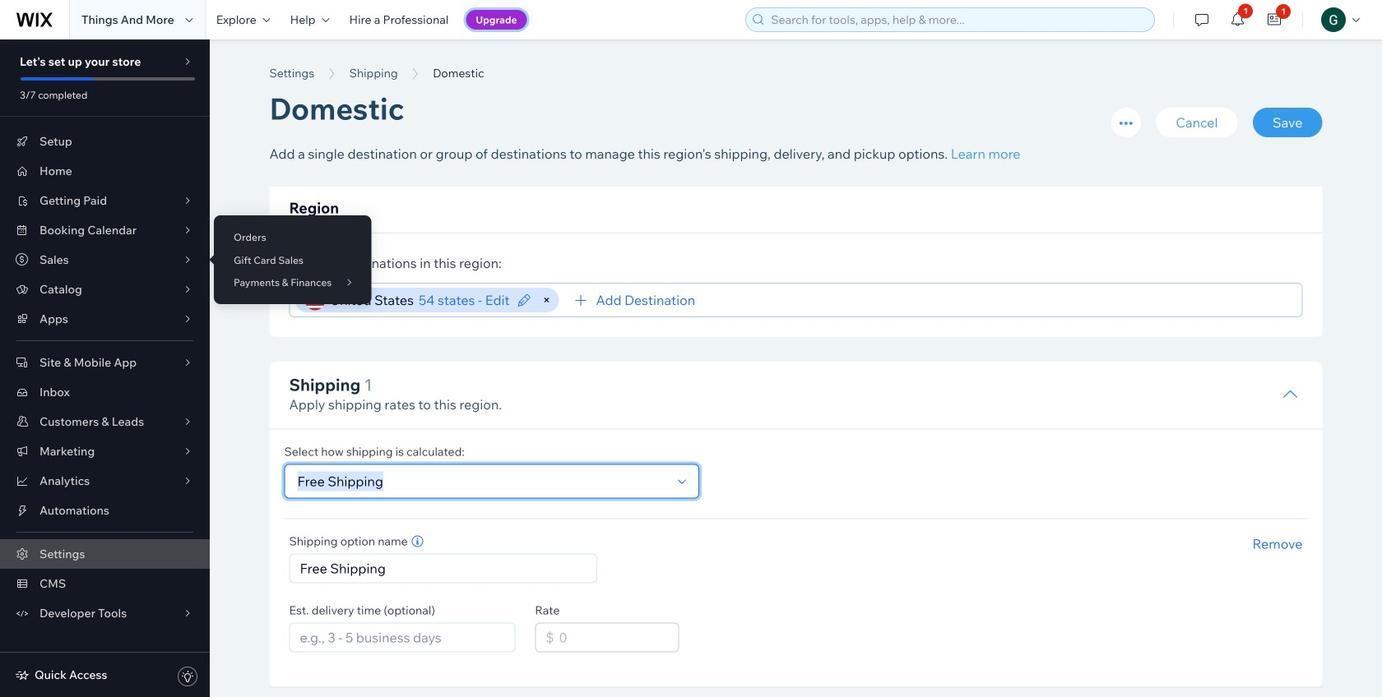 Task type: locate. For each thing, give the bounding box(es) containing it.
sidebar element
[[0, 40, 210, 698]]

e.g., Standard Shipping field
[[295, 555, 592, 583]]

None field
[[700, 284, 1295, 317], [293, 465, 671, 498], [700, 284, 1295, 317], [293, 465, 671, 498]]

e.g., 3 - 5 business days field
[[295, 624, 510, 652]]



Task type: vqa. For each thing, say whether or not it's contained in the screenshot.
in
no



Task type: describe. For each thing, give the bounding box(es) containing it.
Search for tools, apps, help & more... field
[[766, 8, 1150, 31]]

0 field
[[554, 624, 674, 652]]

arrow up outline image
[[1283, 387, 1299, 403]]



